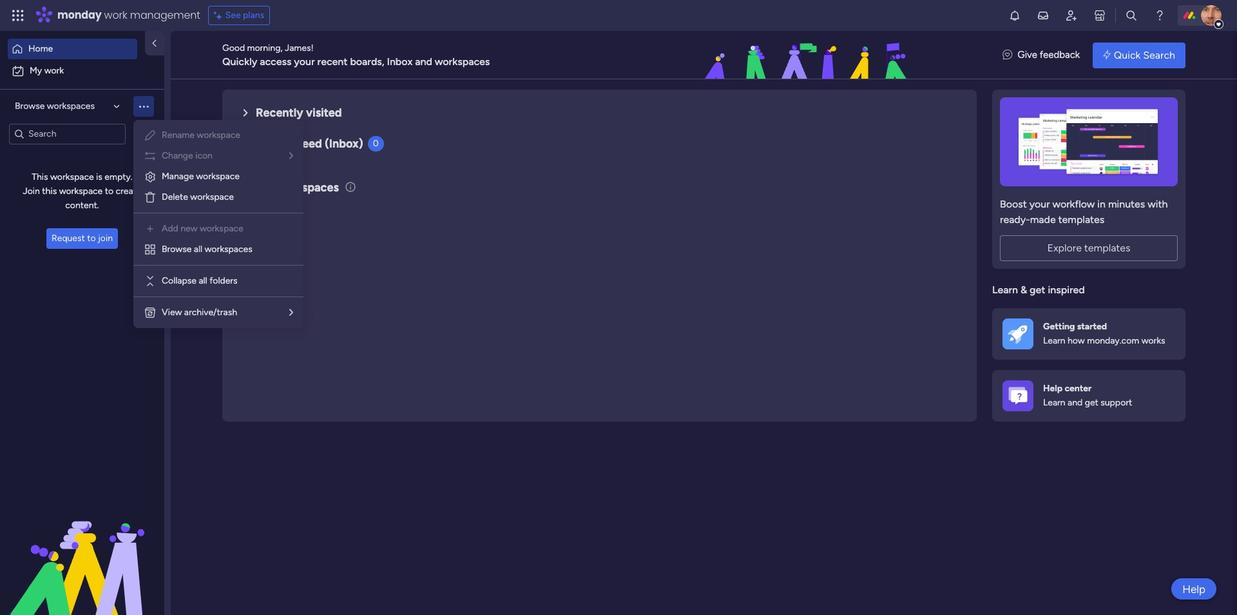 Task type: locate. For each thing, give the bounding box(es) containing it.
workspace down change icon "menu item"
[[196, 171, 240, 182]]

1 vertical spatial browse
[[162, 244, 192, 255]]

workspaces
[[435, 55, 490, 67], [47, 101, 95, 112], [275, 180, 339, 195], [205, 244, 253, 255]]

work
[[104, 8, 127, 23], [44, 65, 64, 76]]

0 horizontal spatial get
[[1030, 284, 1046, 296]]

quickly
[[222, 55, 257, 67]]

1 horizontal spatial and
[[1068, 397, 1083, 408]]

0 horizontal spatial help
[[1044, 383, 1063, 394]]

this workspace is empty. join this workspace to create content.
[[23, 172, 142, 211]]

1 vertical spatial lottie animation image
[[0, 485, 164, 615]]

lottie animation element
[[628, 31, 991, 80], [0, 485, 164, 615]]

invite members image
[[1066, 9, 1079, 22]]

support
[[1101, 397, 1133, 408]]

0 vertical spatial all
[[194, 244, 203, 255]]

to inside "button"
[[87, 233, 96, 244]]

monday
[[57, 8, 102, 23]]

templates right explore
[[1085, 242, 1131, 254]]

help inside button
[[1183, 583, 1206, 595]]

all for browse
[[194, 244, 203, 255]]

home link
[[8, 39, 137, 59]]

folders
[[210, 275, 238, 286]]

0 vertical spatial your
[[294, 55, 315, 67]]

boost your workflow in minutes with ready-made templates
[[1001, 198, 1169, 226]]

workspace down manage workspace
[[190, 191, 234, 202]]

1 horizontal spatial your
[[1030, 198, 1051, 210]]

is
[[96, 172, 102, 182]]

change icon
[[162, 150, 213, 161]]

update feed (inbox)
[[256, 137, 363, 151]]

browse inside menu
[[162, 244, 192, 255]]

workspace up change icon "menu item"
[[197, 130, 240, 141]]

1 vertical spatial and
[[1068, 397, 1083, 408]]

v2 user feedback image
[[1003, 48, 1013, 62]]

templates down workflow at right
[[1059, 213, 1105, 226]]

0 horizontal spatial work
[[44, 65, 64, 76]]

workspaces up search in workspace field
[[47, 101, 95, 112]]

notifications image
[[1009, 9, 1022, 22]]

my work option
[[8, 61, 157, 81]]

recent
[[318, 55, 348, 67]]

boards,
[[350, 55, 385, 67]]

monday marketplace image
[[1094, 9, 1107, 22]]

1 vertical spatial all
[[199, 275, 207, 286]]

&
[[1021, 284, 1028, 296]]

templates
[[1059, 213, 1105, 226], [1085, 242, 1131, 254]]

delete
[[162, 191, 188, 202]]

learn down center
[[1044, 397, 1066, 408]]

1 horizontal spatial browse
[[162, 244, 192, 255]]

learn
[[993, 284, 1019, 296], [1044, 335, 1066, 346], [1044, 397, 1066, 408]]

browse down add
[[162, 244, 192, 255]]

help button
[[1172, 578, 1217, 600]]

list arrow image
[[289, 308, 293, 317]]

and down center
[[1068, 397, 1083, 408]]

help
[[1044, 383, 1063, 394], [1183, 583, 1206, 595]]

0 vertical spatial lottie animation element
[[628, 31, 991, 80]]

menu containing rename workspace
[[133, 120, 304, 328]]

1 vertical spatial to
[[87, 233, 96, 244]]

feedback
[[1040, 49, 1081, 61]]

1 horizontal spatial work
[[104, 8, 127, 23]]

0
[[373, 138, 379, 149]]

delete workspace
[[162, 191, 234, 202]]

1 horizontal spatial to
[[105, 186, 114, 197]]

join
[[98, 233, 113, 244]]

0 vertical spatial help
[[1044, 383, 1063, 394]]

to down empty.
[[105, 186, 114, 197]]

james peterson image
[[1202, 5, 1222, 26]]

my work link
[[8, 61, 157, 81]]

request to join button
[[46, 228, 118, 249]]

and inside help center learn and get support
[[1068, 397, 1083, 408]]

to left join
[[87, 233, 96, 244]]

see plans button
[[208, 6, 270, 25]]

quick
[[1115, 49, 1141, 61]]

1 horizontal spatial my
[[256, 180, 273, 195]]

search everything image
[[1126, 9, 1139, 22]]

1 horizontal spatial lottie animation element
[[628, 31, 991, 80]]

0 horizontal spatial your
[[294, 55, 315, 67]]

to
[[105, 186, 114, 197], [87, 233, 96, 244]]

0 vertical spatial to
[[105, 186, 114, 197]]

get
[[1030, 284, 1046, 296], [1086, 397, 1099, 408]]

your
[[294, 55, 315, 67], [1030, 198, 1051, 210]]

select product image
[[12, 9, 25, 22]]

how
[[1068, 335, 1086, 346]]

my right the open my workspaces icon in the left of the page
[[256, 180, 273, 195]]

1 vertical spatial get
[[1086, 397, 1099, 408]]

all
[[194, 244, 203, 255], [199, 275, 207, 286]]

browse
[[15, 101, 45, 112], [162, 244, 192, 255]]

visited
[[306, 106, 342, 120]]

0 horizontal spatial browse
[[15, 101, 45, 112]]

0 horizontal spatial and
[[415, 55, 433, 67]]

my down home
[[30, 65, 42, 76]]

browse workspaces button
[[9, 96, 126, 117]]

0 horizontal spatial my
[[30, 65, 42, 76]]

browse all workspaces
[[162, 244, 253, 255]]

0 vertical spatial templates
[[1059, 213, 1105, 226]]

recently
[[256, 106, 303, 120]]

1 vertical spatial templates
[[1085, 242, 1131, 254]]

give
[[1018, 49, 1038, 61]]

1 vertical spatial your
[[1030, 198, 1051, 210]]

work inside option
[[44, 65, 64, 76]]

workspace options image
[[137, 100, 150, 113]]

see plans
[[225, 10, 264, 21]]

1 horizontal spatial get
[[1086, 397, 1099, 408]]

0 vertical spatial lottie animation image
[[628, 31, 991, 80]]

0 horizontal spatial lottie animation element
[[0, 485, 164, 615]]

all left folders
[[199, 275, 207, 286]]

work down home
[[44, 65, 64, 76]]

0 vertical spatial my
[[30, 65, 42, 76]]

get down center
[[1086, 397, 1099, 408]]

menu
[[133, 120, 304, 328]]

collapse all folders
[[162, 275, 238, 286]]

1 vertical spatial lottie animation element
[[0, 485, 164, 615]]

1 horizontal spatial lottie animation image
[[628, 31, 991, 80]]

your down james!
[[294, 55, 315, 67]]

and
[[415, 55, 433, 67], [1068, 397, 1083, 408]]

lottie animation image for join this workspace to create content.
[[0, 485, 164, 615]]

monday work management
[[57, 8, 200, 23]]

lottie animation image
[[628, 31, 991, 80], [0, 485, 164, 615]]

learn inside help center learn and get support
[[1044, 397, 1066, 408]]

workspaces right inbox
[[435, 55, 490, 67]]

(inbox)
[[325, 137, 363, 151]]

1 horizontal spatial help
[[1183, 583, 1206, 595]]

learn down getting
[[1044, 335, 1066, 346]]

lottie animation element for quickly access your recent boards, inbox and workspaces
[[628, 31, 991, 80]]

work for monday
[[104, 8, 127, 23]]

icon
[[195, 150, 213, 161]]

0 vertical spatial browse
[[15, 101, 45, 112]]

change icon menu item
[[144, 148, 293, 164]]

view archive/trash image
[[144, 306, 157, 319]]

1 vertical spatial my
[[256, 180, 273, 195]]

your inside boost your workflow in minutes with ready-made templates
[[1030, 198, 1051, 210]]

and right inbox
[[415, 55, 433, 67]]

give feedback
[[1018, 49, 1081, 61]]

1 vertical spatial work
[[44, 65, 64, 76]]

my workspaces
[[256, 180, 339, 195]]

all down add new workspace
[[194, 244, 203, 255]]

open recently visited image
[[238, 105, 253, 121]]

1 vertical spatial learn
[[1044, 335, 1066, 346]]

0 vertical spatial and
[[415, 55, 433, 67]]

help inside help center learn and get support
[[1044, 383, 1063, 394]]

ready-
[[1001, 213, 1031, 226]]

browse down my work
[[15, 101, 45, 112]]

0 vertical spatial work
[[104, 8, 127, 23]]

0 horizontal spatial lottie animation image
[[0, 485, 164, 615]]

learn inside getting started learn how monday.com works
[[1044, 335, 1066, 346]]

lottie animation element for join this workspace to create content.
[[0, 485, 164, 615]]

good
[[222, 42, 245, 53]]

explore
[[1048, 242, 1083, 254]]

empty.
[[105, 172, 133, 182]]

my for my workspaces
[[256, 180, 273, 195]]

my inside option
[[30, 65, 42, 76]]

rename workspace
[[162, 130, 240, 141]]

0 vertical spatial get
[[1030, 284, 1046, 296]]

workspace
[[197, 130, 240, 141], [196, 171, 240, 182], [50, 172, 94, 182], [59, 186, 103, 197], [190, 191, 234, 202], [200, 223, 243, 234]]

workspace up this on the top
[[50, 172, 94, 182]]

work right monday
[[104, 8, 127, 23]]

workspaces down list arrow image
[[275, 180, 339, 195]]

in
[[1098, 198, 1106, 210]]

learn left &
[[993, 284, 1019, 296]]

help for help center learn and get support
[[1044, 383, 1063, 394]]

get right &
[[1030, 284, 1046, 296]]

1 vertical spatial help
[[1183, 583, 1206, 595]]

0 horizontal spatial to
[[87, 233, 96, 244]]

workspaces down add new workspace menu item
[[205, 244, 253, 255]]

your up made
[[1030, 198, 1051, 210]]

request to join
[[52, 233, 113, 244]]

workspace for delete
[[190, 191, 234, 202]]

2 vertical spatial learn
[[1044, 397, 1066, 408]]

browse inside button
[[15, 101, 45, 112]]



Task type: vqa. For each thing, say whether or not it's contained in the screenshot.
BROWSE WORKSPACES
yes



Task type: describe. For each thing, give the bounding box(es) containing it.
join
[[23, 186, 40, 197]]

monday.com
[[1088, 335, 1140, 346]]

workspace for rename
[[197, 130, 240, 141]]

workspaces inside good morning, james! quickly access your recent boards, inbox and workspaces
[[435, 55, 490, 67]]

and inside good morning, james! quickly access your recent boards, inbox and workspaces
[[415, 55, 433, 67]]

rename
[[162, 130, 195, 141]]

my for my work
[[30, 65, 42, 76]]

work for my
[[44, 65, 64, 76]]

templates inside boost your workflow in minutes with ready-made templates
[[1059, 213, 1105, 226]]

help image
[[1154, 9, 1167, 22]]

get inside help center learn and get support
[[1086, 397, 1099, 408]]

started
[[1078, 321, 1108, 332]]

open update feed (inbox) image
[[238, 136, 253, 152]]

open my workspaces image
[[238, 180, 253, 195]]

made
[[1031, 213, 1057, 226]]

quick search button
[[1094, 42, 1186, 68]]

home
[[28, 43, 53, 54]]

explore templates button
[[1001, 235, 1179, 261]]

workspace for this
[[50, 172, 94, 182]]

works
[[1142, 335, 1166, 346]]

rename workspace image
[[144, 129, 157, 142]]

delete workspace image
[[144, 191, 157, 204]]

browse for browse all workspaces
[[162, 244, 192, 255]]

Search in workspace field
[[27, 126, 108, 141]]

good morning, james! quickly access your recent boards, inbox and workspaces
[[222, 42, 490, 67]]

boost
[[1001, 198, 1028, 210]]

manage workspace
[[162, 171, 240, 182]]

rename workspace menu item
[[144, 128, 293, 143]]

center
[[1065, 383, 1092, 394]]

help center learn and get support
[[1044, 383, 1133, 408]]

manage
[[162, 171, 194, 182]]

archive/trash
[[184, 307, 237, 318]]

lottie animation image for quickly access your recent boards, inbox and workspaces
[[628, 31, 991, 80]]

browse all workspaces image
[[144, 243, 157, 256]]

help center element
[[993, 370, 1186, 421]]

0 vertical spatial learn
[[993, 284, 1019, 296]]

templates inside button
[[1085, 242, 1131, 254]]

workspace up browse all workspaces
[[200, 223, 243, 234]]

manage workspace image
[[144, 170, 157, 183]]

view
[[162, 307, 182, 318]]

learn for getting
[[1044, 335, 1066, 346]]

browse workspaces
[[15, 101, 95, 112]]

this
[[42, 186, 57, 197]]

update
[[256, 137, 295, 151]]

james!
[[285, 42, 314, 53]]

inspired
[[1049, 284, 1086, 296]]

search
[[1144, 49, 1176, 61]]

inbox
[[387, 55, 413, 67]]

getting started element
[[993, 308, 1186, 359]]

learn for help
[[1044, 397, 1066, 408]]

change icon image
[[144, 150, 157, 162]]

management
[[130, 8, 200, 23]]

workspaces inside menu
[[205, 244, 253, 255]]

workflow
[[1053, 198, 1096, 210]]

your inside good morning, james! quickly access your recent boards, inbox and workspaces
[[294, 55, 315, 67]]

learn & get inspired
[[993, 284, 1086, 296]]

morning,
[[247, 42, 283, 53]]

collapse all folders image
[[144, 275, 157, 288]]

v2 bolt switch image
[[1104, 48, 1111, 62]]

workspace for manage
[[196, 171, 240, 182]]

add new workspace image
[[144, 222, 157, 235]]

help for help
[[1183, 583, 1206, 595]]

collapse
[[162, 275, 197, 286]]

all for collapse
[[199, 275, 207, 286]]

update feed image
[[1037, 9, 1050, 22]]

content.
[[65, 200, 99, 211]]

workspace up content.
[[59, 186, 103, 197]]

create
[[116, 186, 142, 197]]

add
[[162, 223, 178, 234]]

view archive/trash
[[162, 307, 237, 318]]

add new workspace
[[162, 223, 243, 234]]

new
[[181, 223, 198, 234]]

with
[[1148, 198, 1169, 210]]

add new workspace menu item
[[144, 221, 293, 237]]

workspaces inside button
[[47, 101, 95, 112]]

feed
[[298, 137, 322, 151]]

request
[[52, 233, 85, 244]]

minutes
[[1109, 198, 1146, 210]]

recently visited
[[256, 106, 342, 120]]

browse for browse workspaces
[[15, 101, 45, 112]]

access
[[260, 55, 292, 67]]

getting
[[1044, 321, 1076, 332]]

templates image image
[[1005, 97, 1175, 186]]

this
[[32, 172, 48, 182]]

change
[[162, 150, 193, 161]]

getting started learn how monday.com works
[[1044, 321, 1166, 346]]

explore templates
[[1048, 242, 1131, 254]]

list arrow image
[[289, 152, 293, 161]]

to inside this workspace is empty. join this workspace to create content.
[[105, 186, 114, 197]]

plans
[[243, 10, 264, 21]]

quick search
[[1115, 49, 1176, 61]]

my work
[[30, 65, 64, 76]]

home option
[[8, 39, 137, 59]]

see
[[225, 10, 241, 21]]



